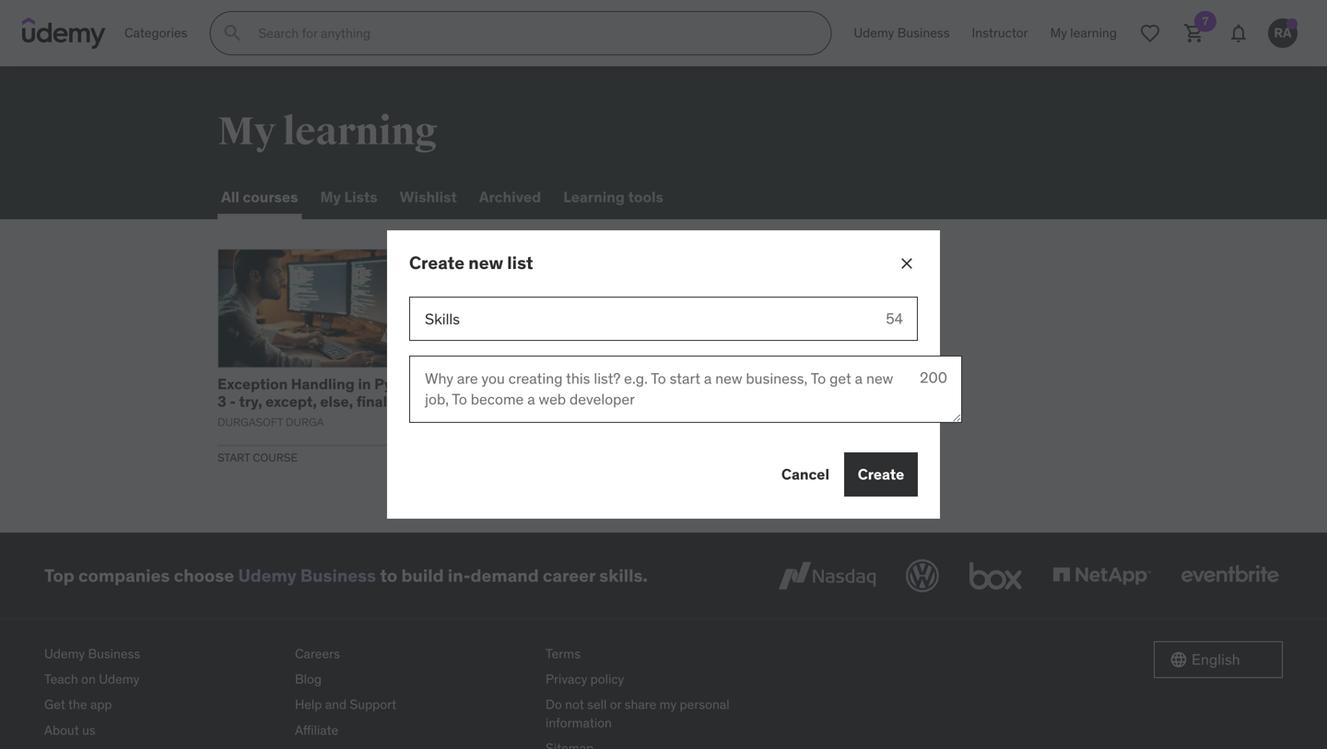 Task type: describe. For each thing, give the bounding box(es) containing it.
policy
[[590, 671, 624, 688]]

careers link
[[295, 641, 531, 667]]

us
[[82, 722, 96, 739]]

durga
[[286, 415, 324, 429]]

app
[[90, 696, 112, 713]]

information
[[546, 715, 612, 731]]

english button
[[1154, 641, 1283, 678]]

terms
[[546, 646, 581, 662]]

1 vertical spatial udemy business link
[[238, 565, 376, 587]]

create new list dialog
[[387, 231, 962, 519]]

not
[[565, 696, 584, 713]]

else,
[[320, 392, 353, 411]]

help and support link
[[295, 692, 531, 718]]

learning tools link
[[560, 175, 667, 219]]

cancel button
[[781, 452, 830, 497]]

all courses link
[[218, 175, 302, 219]]

blog link
[[295, 667, 531, 692]]

companies
[[78, 565, 170, 587]]

help
[[295, 696, 322, 713]]

the
[[68, 696, 87, 713]]

start course
[[218, 451, 298, 465]]

box image
[[965, 556, 1027, 596]]

ducas
[[470, 415, 501, 429]]

udemy image
[[22, 18, 106, 49]]

john
[[444, 415, 467, 429]]

stock market investing for beginners john ducas
[[444, 375, 629, 429]]

business for udemy business
[[897, 25, 950, 41]]

choose
[[174, 565, 234, 587]]

market
[[489, 375, 538, 393]]

new
[[468, 252, 503, 274]]

2 vertical spatial udemy business link
[[44, 641, 280, 667]]

wishlist link
[[396, 175, 461, 219]]

submit search image
[[222, 22, 244, 44]]

finally
[[356, 392, 399, 411]]

teach
[[44, 671, 78, 688]]

course
[[253, 451, 298, 465]]

business for udemy business teach on udemy get the app about us
[[88, 646, 140, 662]]

build
[[401, 565, 444, 587]]

sell
[[587, 696, 607, 713]]

instructor link
[[961, 11, 1039, 55]]

do
[[546, 696, 562, 713]]

tools
[[628, 187, 664, 206]]

my for my learning
[[218, 108, 276, 156]]

my for my lists
[[320, 187, 341, 206]]

stock
[[444, 375, 485, 393]]

create button
[[844, 452, 918, 497]]

instructor
[[972, 25, 1028, 41]]

get
[[44, 696, 65, 713]]

skills.
[[599, 565, 648, 587]]

courses
[[243, 187, 298, 206]]

-
[[230, 392, 236, 411]]

udemy business teach on udemy get the app about us
[[44, 646, 140, 739]]

all
[[221, 187, 239, 206]]

archived
[[479, 187, 541, 206]]

investing
[[541, 375, 606, 393]]



Task type: vqa. For each thing, say whether or not it's contained in the screenshot.
Real-
no



Task type: locate. For each thing, give the bounding box(es) containing it.
udemy business
[[854, 25, 950, 41]]

teach on udemy link
[[44, 667, 280, 692]]

2 vertical spatial business
[[88, 646, 140, 662]]

careers
[[295, 646, 340, 662]]

in
[[358, 375, 371, 393]]

in-
[[448, 565, 471, 587]]

handling
[[291, 375, 355, 393]]

get the app link
[[44, 692, 280, 718]]

eventbrite image
[[1177, 556, 1283, 596]]

nasdaq image
[[774, 556, 880, 596]]

personal
[[680, 696, 730, 713]]

0 horizontal spatial my
[[218, 108, 276, 156]]

learning
[[563, 187, 625, 206]]

business
[[897, 25, 950, 41], [300, 565, 376, 587], [88, 646, 140, 662]]

affiliate link
[[295, 718, 531, 743]]

exception handling in python 3 - try, except, else, finally link
[[218, 375, 424, 411]]

1 vertical spatial business
[[300, 565, 376, 587]]

about us link
[[44, 718, 280, 743]]

top
[[44, 565, 74, 587]]

0 vertical spatial udemy business link
[[843, 11, 961, 55]]

my lists
[[320, 187, 378, 206]]

learning tools
[[563, 187, 664, 206]]

to
[[380, 565, 397, 587]]

for
[[610, 375, 629, 393]]

small image
[[1170, 651, 1188, 669]]

stock market investing for beginners link
[[444, 375, 629, 411]]

all courses
[[221, 187, 298, 206]]

0 horizontal spatial business
[[88, 646, 140, 662]]

volkswagen image
[[902, 556, 943, 596]]

start
[[218, 451, 250, 465]]

my
[[660, 696, 677, 713]]

0 vertical spatial create
[[409, 252, 465, 274]]

1 vertical spatial my
[[320, 187, 341, 206]]

create left new
[[409, 252, 465, 274]]

business left the to
[[300, 565, 376, 587]]

english
[[1192, 650, 1240, 669]]

close modal image
[[898, 254, 916, 273]]

my inside my lists link
[[320, 187, 341, 206]]

create right cancel at the right of page
[[858, 465, 904, 484]]

my left lists on the top left of the page
[[320, 187, 341, 206]]

exception handling in python 3 - try, except, else, finally durgasoft durga
[[218, 375, 424, 429]]

top companies choose udemy business to build in-demand career skills.
[[44, 565, 648, 587]]

54
[[886, 309, 903, 328]]

wishlist
[[400, 187, 457, 206]]

share
[[625, 696, 656, 713]]

1 horizontal spatial business
[[300, 565, 376, 587]]

business inside udemy business teach on udemy get the app about us
[[88, 646, 140, 662]]

cancel
[[781, 465, 830, 484]]

privacy
[[546, 671, 587, 688]]

3
[[218, 392, 226, 411]]

Name your list e.g. HTML skills text field
[[409, 297, 871, 341]]

on
[[81, 671, 96, 688]]

demand
[[471, 565, 539, 587]]

0 vertical spatial business
[[897, 25, 950, 41]]

exception
[[218, 375, 288, 393]]

create
[[409, 252, 465, 274], [858, 465, 904, 484]]

create for create new list
[[409, 252, 465, 274]]

about
[[44, 722, 79, 739]]

blog
[[295, 671, 322, 688]]

archived link
[[475, 175, 545, 219]]

0 vertical spatial my
[[218, 108, 276, 156]]

my lists link
[[317, 175, 381, 219]]

do not sell or share my personal information button
[[546, 692, 782, 736]]

careers blog help and support affiliate
[[295, 646, 396, 739]]

my learning
[[218, 108, 438, 156]]

1 vertical spatial create
[[858, 465, 904, 484]]

affiliate
[[295, 722, 338, 739]]

my
[[218, 108, 276, 156], [320, 187, 341, 206]]

create inside button
[[858, 465, 904, 484]]

privacy policy link
[[546, 667, 782, 692]]

career
[[543, 565, 595, 587]]

and
[[325, 696, 347, 713]]

support
[[350, 696, 396, 713]]

1 horizontal spatial create
[[858, 465, 904, 484]]

udemy
[[854, 25, 894, 41], [238, 565, 296, 587], [44, 646, 85, 662], [99, 671, 139, 688]]

python
[[374, 375, 424, 393]]

lists
[[344, 187, 378, 206]]

create new list
[[409, 252, 533, 274]]

list
[[507, 252, 533, 274]]

or
[[610, 696, 621, 713]]

netapp image
[[1049, 556, 1155, 596]]

durgasoft
[[218, 415, 283, 429]]

1 horizontal spatial my
[[320, 187, 341, 206]]

2 horizontal spatial business
[[897, 25, 950, 41]]

terms privacy policy do not sell or share my personal information
[[546, 646, 730, 731]]

my up "all courses"
[[218, 108, 276, 156]]

200
[[920, 368, 947, 387]]

business left instructor
[[897, 25, 950, 41]]

beginners
[[444, 392, 516, 411]]

Why are you creating this list? e.g. To start a new business, To get a new job, To become a web developer text field
[[409, 356, 962, 423]]

except,
[[266, 392, 317, 411]]

create for create
[[858, 465, 904, 484]]

0 horizontal spatial create
[[409, 252, 465, 274]]

business up on
[[88, 646, 140, 662]]

learning
[[283, 108, 438, 156]]

try,
[[239, 392, 262, 411]]

terms link
[[546, 641, 782, 667]]



